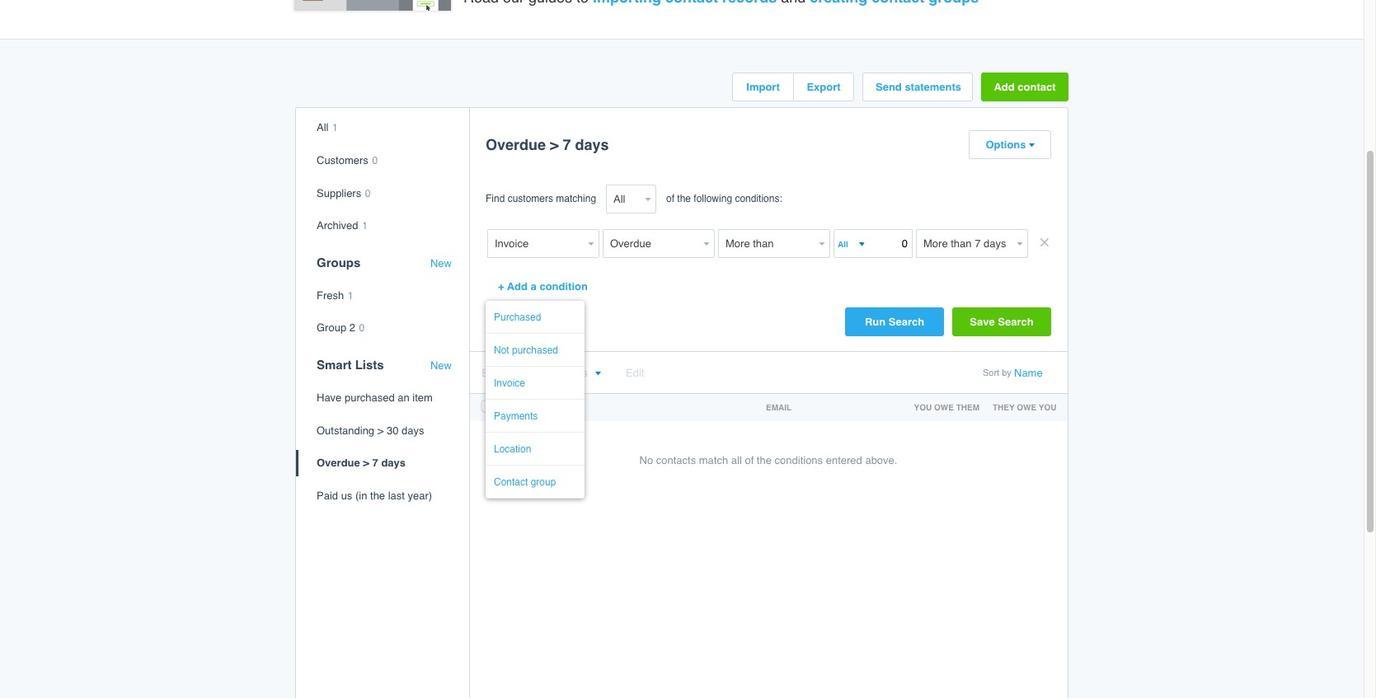 Task type: locate. For each thing, give the bounding box(es) containing it.
7 up paid us (in the last year)
[[372, 457, 378, 469]]

0 vertical spatial export button
[[794, 74, 854, 101]]

1 search from the left
[[889, 316, 925, 329]]

the left following on the top right
[[677, 193, 691, 205]]

options left el image
[[551, 367, 588, 380]]

1 horizontal spatial you
[[1039, 403, 1057, 413]]

0 vertical spatial >
[[550, 136, 559, 154]]

name
[[1014, 367, 1043, 380]]

2 new link from the top
[[430, 360, 452, 372]]

0 horizontal spatial >
[[363, 457, 369, 469]]

add right + on the top of the page
[[507, 281, 528, 293]]

1 vertical spatial options
[[551, 367, 588, 380]]

0 right customers
[[372, 155, 378, 167]]

you down name "button"
[[1039, 403, 1057, 413]]

new for smart lists
[[430, 360, 452, 372]]

owe
[[934, 403, 954, 413], [1017, 403, 1037, 413]]

el image down contact
[[1028, 143, 1035, 149]]

search
[[889, 316, 925, 329], [998, 316, 1034, 329]]

options button
[[970, 131, 1051, 159], [551, 367, 601, 380]]

1 horizontal spatial purchased
[[512, 345, 558, 356]]

email
[[766, 403, 792, 413]]

1 new from the top
[[430, 257, 452, 269]]

days up matching
[[575, 136, 609, 154]]

0 horizontal spatial options button
[[551, 367, 601, 380]]

1 inside the archived 1
[[362, 220, 368, 232]]

purchased
[[512, 345, 558, 356], [345, 392, 395, 404]]

(in
[[355, 490, 367, 502]]

1 horizontal spatial export
[[807, 81, 841, 93]]

1 horizontal spatial 7
[[563, 136, 571, 154]]

0 horizontal spatial you
[[914, 403, 932, 413]]

0 vertical spatial options button
[[970, 131, 1051, 159]]

options button down not purchased link
[[551, 367, 601, 380]]

overdue up customers on the left of page
[[486, 136, 546, 154]]

1 vertical spatial export
[[482, 367, 513, 380]]

0 horizontal spatial overdue > 7 days
[[317, 457, 406, 469]]

> up find customers matching
[[550, 136, 559, 154]]

2 horizontal spatial 1
[[362, 220, 368, 232]]

2 horizontal spatial >
[[550, 136, 559, 154]]

export
[[807, 81, 841, 93], [482, 367, 513, 380]]

1 right archived
[[362, 220, 368, 232]]

2 vertical spatial 1
[[348, 290, 353, 302]]

export inside button
[[807, 81, 841, 93]]

1 horizontal spatial 1
[[348, 290, 353, 302]]

overdue > 7 days up find customers matching
[[486, 136, 609, 154]]

days right 30
[[402, 424, 424, 437]]

purchased
[[494, 312, 541, 323]]

purchased up outstanding > 30 days
[[345, 392, 395, 404]]

search for save search
[[998, 316, 1034, 329]]

1 horizontal spatial of
[[745, 455, 754, 467]]

purchased right not
[[512, 345, 558, 356]]

days
[[575, 136, 609, 154], [402, 424, 424, 437], [381, 457, 406, 469]]

7
[[563, 136, 571, 154], [372, 457, 378, 469]]

the
[[677, 193, 691, 205], [757, 455, 772, 467], [370, 490, 385, 502]]

2 horizontal spatial the
[[757, 455, 772, 467]]

add
[[994, 81, 1015, 93], [507, 281, 528, 293]]

0 horizontal spatial add
[[507, 281, 528, 293]]

owe for they
[[1017, 403, 1037, 413]]

name button
[[1014, 367, 1043, 380]]

options button for email
[[551, 367, 601, 380]]

1 right all
[[332, 122, 338, 134]]

1 vertical spatial export button
[[482, 367, 526, 380]]

1 horizontal spatial overdue
[[486, 136, 546, 154]]

export button right import "button"
[[794, 74, 854, 101]]

overdue > 7 days
[[486, 136, 609, 154], [317, 457, 406, 469]]

search for run search
[[889, 316, 925, 329]]

last
[[388, 490, 405, 502]]

1 horizontal spatial options
[[986, 139, 1026, 151]]

1 vertical spatial purchased
[[345, 392, 395, 404]]

the right all
[[757, 455, 772, 467]]

1 horizontal spatial el image
[[1028, 143, 1035, 149]]

statements
[[905, 81, 962, 93]]

1 vertical spatial options button
[[551, 367, 601, 380]]

location link
[[494, 444, 560, 456]]

search right save at right top
[[998, 316, 1034, 329]]

0 horizontal spatial search
[[889, 316, 925, 329]]

1 new link from the top
[[430, 257, 452, 270]]

save search button
[[952, 308, 1051, 337]]

1 vertical spatial el image
[[519, 371, 526, 377]]

0 vertical spatial new
[[430, 257, 452, 269]]

condition
[[540, 281, 588, 293]]

add inside button
[[994, 81, 1015, 93]]

0 horizontal spatial owe
[[934, 403, 954, 413]]

lists
[[355, 358, 384, 372]]

of the following conditions:
[[666, 193, 782, 205]]

el image
[[594, 371, 601, 377]]

+ add a condition button
[[486, 272, 600, 301]]

2 new from the top
[[430, 360, 452, 372]]

0 horizontal spatial export button
[[482, 367, 526, 380]]

el image up invoice link
[[519, 371, 526, 377]]

2 owe from the left
[[1017, 403, 1037, 413]]

None text field
[[487, 230, 585, 258]]

overdue down outstanding
[[317, 457, 360, 469]]

1 vertical spatial overdue > 7 days
[[317, 457, 406, 469]]

of left following on the top right
[[666, 193, 675, 205]]

>
[[550, 136, 559, 154], [377, 424, 384, 437], [363, 457, 369, 469]]

1 inside 'all 1'
[[332, 122, 338, 134]]

0 horizontal spatial purchased
[[345, 392, 395, 404]]

of right all
[[745, 455, 754, 467]]

save search
[[970, 316, 1034, 329]]

1 horizontal spatial overdue > 7 days
[[486, 136, 609, 154]]

1 horizontal spatial add
[[994, 81, 1015, 93]]

import button
[[733, 74, 793, 101]]

export button down not
[[482, 367, 526, 380]]

+ add a condition
[[498, 281, 588, 293]]

0 right 2
[[359, 323, 365, 334]]

group 2 0
[[317, 322, 365, 334]]

0 horizontal spatial export
[[482, 367, 513, 380]]

1 vertical spatial days
[[402, 424, 424, 437]]

invoice
[[494, 378, 525, 389]]

edit button
[[626, 367, 644, 380]]

0 horizontal spatial options
[[551, 367, 588, 380]]

sort
[[983, 368, 1000, 379]]

el image inside export button
[[519, 371, 526, 377]]

1 vertical spatial overdue
[[317, 457, 360, 469]]

1 horizontal spatial options button
[[970, 131, 1051, 159]]

el image for export
[[519, 371, 526, 377]]

not purchased link
[[494, 345, 560, 357]]

1 vertical spatial 0
[[365, 188, 371, 199]]

> down outstanding > 30 days
[[363, 457, 369, 469]]

1 for fresh
[[348, 290, 353, 302]]

1 owe from the left
[[934, 403, 954, 413]]

overdue
[[486, 136, 546, 154], [317, 457, 360, 469]]

conditions
[[775, 455, 823, 467]]

0 vertical spatial export
[[807, 81, 841, 93]]

0 vertical spatial 1
[[332, 122, 338, 134]]

0 horizontal spatial of
[[666, 193, 675, 205]]

0 vertical spatial new link
[[430, 257, 452, 270]]

you
[[914, 403, 932, 413], [1039, 403, 1057, 413]]

0 vertical spatial 7
[[563, 136, 571, 154]]

0 vertical spatial el image
[[1028, 143, 1035, 149]]

options button for of the following conditions:
[[970, 131, 1051, 159]]

owe left them
[[934, 403, 954, 413]]

send statements button
[[863, 74, 972, 101]]

0 horizontal spatial overdue
[[317, 457, 360, 469]]

All text field
[[606, 185, 642, 214]]

0
[[372, 155, 378, 167], [365, 188, 371, 199], [359, 323, 365, 334]]

export for the right export button
[[807, 81, 841, 93]]

run
[[865, 316, 886, 329]]

overdue > 7 days up (in
[[317, 457, 406, 469]]

1 horizontal spatial >
[[377, 424, 384, 437]]

0 vertical spatial add
[[994, 81, 1015, 93]]

+
[[498, 281, 504, 293]]

suppliers 0
[[317, 187, 371, 199]]

new for groups
[[430, 257, 452, 269]]

by
[[1002, 368, 1012, 379]]

0 horizontal spatial 7
[[372, 457, 378, 469]]

find
[[486, 193, 505, 205]]

0 vertical spatial the
[[677, 193, 691, 205]]

1 you from the left
[[914, 403, 932, 413]]

export right import "button"
[[807, 81, 841, 93]]

1 vertical spatial of
[[745, 455, 754, 467]]

new
[[430, 257, 452, 269], [430, 360, 452, 372]]

2 search from the left
[[998, 316, 1034, 329]]

1 vertical spatial 1
[[362, 220, 368, 232]]

group
[[317, 322, 346, 334]]

0 vertical spatial of
[[666, 193, 675, 205]]

None text field
[[603, 230, 700, 258], [718, 230, 816, 258], [834, 230, 913, 258], [916, 230, 1014, 258], [835, 235, 857, 253], [603, 230, 700, 258], [718, 230, 816, 258], [834, 230, 913, 258], [916, 230, 1014, 258], [835, 235, 857, 253]]

options
[[986, 139, 1026, 151], [551, 367, 588, 380]]

customers 0
[[317, 154, 378, 167]]

a
[[531, 281, 537, 293]]

0 inside the customers 0
[[372, 155, 378, 167]]

you owe them
[[914, 403, 980, 413]]

not
[[494, 345, 509, 356]]

options down add contact button
[[986, 139, 1026, 151]]

export button
[[794, 74, 854, 101], [482, 367, 526, 380]]

add left contact
[[994, 81, 1015, 93]]

them
[[956, 403, 980, 413]]

> left 30
[[377, 424, 384, 437]]

1 inside fresh 1
[[348, 290, 353, 302]]

7 up matching
[[563, 136, 571, 154]]

0 vertical spatial purchased
[[512, 345, 558, 356]]

1
[[332, 122, 338, 134], [362, 220, 368, 232], [348, 290, 353, 302]]

0 horizontal spatial the
[[370, 490, 385, 502]]

el image
[[1028, 143, 1035, 149], [519, 371, 526, 377]]

1 horizontal spatial search
[[998, 316, 1034, 329]]

you left them
[[914, 403, 932, 413]]

0 horizontal spatial 1
[[332, 122, 338, 134]]

0 inside group 2 0
[[359, 323, 365, 334]]

1 right fresh
[[348, 290, 353, 302]]

above.
[[865, 455, 898, 467]]

export down not
[[482, 367, 513, 380]]

1 horizontal spatial owe
[[1017, 403, 1037, 413]]

2 vertical spatial the
[[370, 490, 385, 502]]

0 inside suppliers 0
[[365, 188, 371, 199]]

outstanding
[[317, 424, 374, 437]]

the right (in
[[370, 490, 385, 502]]

archived 1
[[317, 219, 368, 232]]

smart lists
[[317, 358, 384, 372]]

find customers matching
[[486, 193, 596, 205]]

0 vertical spatial options
[[986, 139, 1026, 151]]

0 vertical spatial overdue
[[486, 136, 546, 154]]

1 vertical spatial new
[[430, 360, 452, 372]]

options button down add contact button
[[970, 131, 1051, 159]]

owe right the they
[[1017, 403, 1037, 413]]

new link
[[430, 257, 452, 270], [430, 360, 452, 372]]

1 vertical spatial 7
[[372, 457, 378, 469]]

1 vertical spatial add
[[507, 281, 528, 293]]

contact group link
[[494, 477, 560, 489]]

0 horizontal spatial el image
[[519, 371, 526, 377]]

year)
[[408, 490, 432, 502]]

options for email
[[551, 367, 588, 380]]

search right run
[[889, 316, 925, 329]]

0 vertical spatial 0
[[372, 155, 378, 167]]

0 right suppliers
[[365, 188, 371, 199]]

days down 30
[[381, 457, 406, 469]]

they owe you
[[993, 403, 1057, 413]]

1 horizontal spatial the
[[677, 193, 691, 205]]

export for the bottommost export button
[[482, 367, 513, 380]]

2 vertical spatial 0
[[359, 323, 365, 334]]

1 vertical spatial new link
[[430, 360, 452, 372]]



Task type: describe. For each thing, give the bounding box(es) containing it.
conditions:
[[735, 193, 782, 205]]

no
[[640, 455, 653, 467]]

item
[[413, 392, 433, 404]]

location
[[494, 444, 531, 455]]

owe for you
[[934, 403, 954, 413]]

smart
[[317, 358, 352, 372]]

following
[[694, 193, 732, 205]]

save
[[970, 316, 995, 329]]

contacts
[[656, 455, 696, 467]]

not purchased
[[494, 345, 558, 356]]

paid
[[317, 490, 338, 502]]

1 vertical spatial the
[[757, 455, 772, 467]]

customers
[[317, 154, 369, 167]]

group
[[531, 477, 556, 488]]

archived
[[317, 219, 358, 232]]

1 horizontal spatial export button
[[794, 74, 854, 101]]

contact group
[[494, 477, 556, 488]]

contact
[[1018, 81, 1056, 93]]

contact
[[501, 403, 541, 413]]

add inside "button"
[[507, 281, 528, 293]]

invoice link
[[494, 378, 560, 390]]

fresh
[[317, 289, 344, 302]]

contact
[[494, 477, 528, 488]]

paid us (in the last year)
[[317, 490, 432, 502]]

0 vertical spatial days
[[575, 136, 609, 154]]

0 vertical spatial overdue > 7 days
[[486, 136, 609, 154]]

payments
[[494, 411, 538, 422]]

all 1
[[317, 122, 338, 134]]

add contact
[[994, 81, 1056, 93]]

all
[[317, 122, 329, 134]]

they
[[993, 403, 1015, 413]]

2 you from the left
[[1039, 403, 1057, 413]]

match
[[699, 455, 728, 467]]

1 for all
[[332, 122, 338, 134]]

1 for archived
[[362, 220, 368, 232]]

run search button
[[845, 308, 944, 337]]

send
[[876, 81, 902, 93]]

entered
[[826, 455, 862, 467]]

send statements
[[876, 81, 962, 93]]

sort by name
[[983, 367, 1043, 380]]

suppliers
[[317, 187, 361, 199]]

no contacts match all of the conditions entered above.
[[640, 455, 898, 467]]

all
[[731, 455, 742, 467]]

purchased for have
[[345, 392, 395, 404]]

purchased link
[[494, 312, 560, 324]]

2 vertical spatial >
[[363, 457, 369, 469]]

0 for suppliers
[[365, 188, 371, 199]]

import
[[747, 81, 780, 93]]

outstanding > 30 days
[[317, 424, 424, 437]]

30
[[387, 424, 399, 437]]

0 for customers
[[372, 155, 378, 167]]

payments link
[[494, 411, 560, 423]]

customers
[[508, 193, 553, 205]]

add contact button
[[981, 73, 1069, 102]]

have
[[317, 392, 342, 404]]

run search
[[865, 316, 925, 329]]

1 vertical spatial >
[[377, 424, 384, 437]]

fresh 1
[[317, 289, 353, 302]]

have purchased an item
[[317, 392, 433, 404]]

el image for options
[[1028, 143, 1035, 149]]

new link for smart lists
[[430, 360, 452, 372]]

2
[[349, 322, 355, 334]]

us
[[341, 490, 352, 502]]

edit
[[626, 367, 644, 380]]

options for of the following conditions:
[[986, 139, 1026, 151]]

an
[[398, 392, 410, 404]]

matching
[[556, 193, 596, 205]]

new link for groups
[[430, 257, 452, 270]]

groups
[[317, 255, 361, 269]]

2 vertical spatial days
[[381, 457, 406, 469]]

purchased for not
[[512, 345, 558, 356]]



Task type: vqa. For each thing, say whether or not it's contained in the screenshot.
'HB'
no



